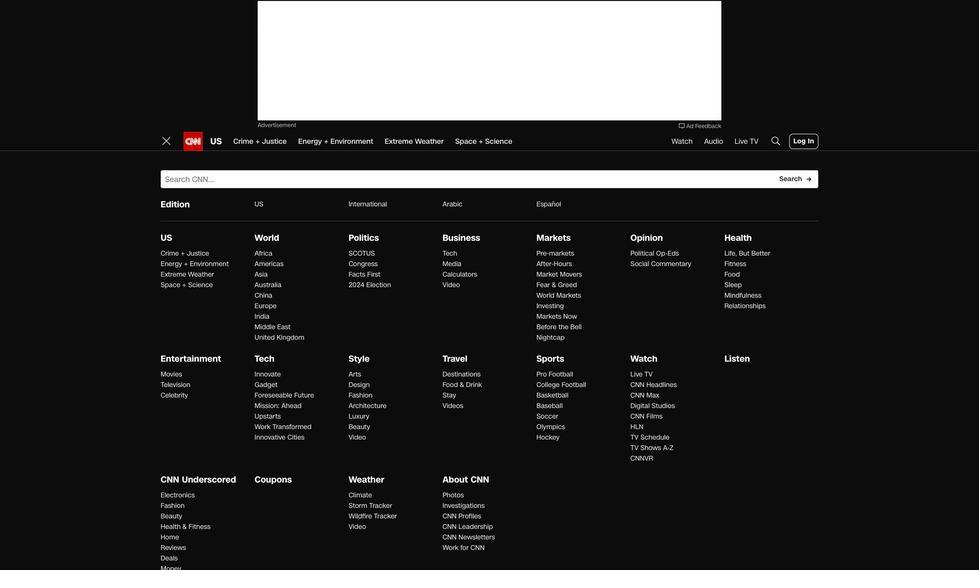 Task type: locate. For each thing, give the bounding box(es) containing it.
taylor swift attends the 2023 mtv video music awards at the prudential center on september 12, 2023 in newark, new jersey. image
[[161, 231, 482, 412]]

None search field
[[161, 170, 819, 188]]

ui arrow right thick image
[[806, 176, 812, 182]]

advertisement element
[[258, 1, 722, 120], [668, 231, 812, 350]]

taylor swift arrives at the 81st golden globe awards on sunday, jan. 7, 2024, at the beverly hilton in beverly hills, calif. image
[[493, 231, 650, 319]]

0 vertical spatial advertisement element
[[258, 1, 722, 120]]

1 vertical spatial advertisement element
[[668, 231, 812, 350]]

jermain rigueur is walked from the nypd 113th precinct stationhouse on jan. 18, 2024, in queens, new york. (barry williams/new york daily news/tribune news service via getty images) image
[[662, 372, 819, 460]]

Search text field
[[161, 170, 819, 188]]



Task type: vqa. For each thing, say whether or not it's contained in the screenshot.
SEARCH "text box" at the top of the page
yes



Task type: describe. For each thing, give the bounding box(es) containing it.
search icon image
[[770, 135, 782, 147]]

close menu icon image
[[161, 135, 172, 147]]



